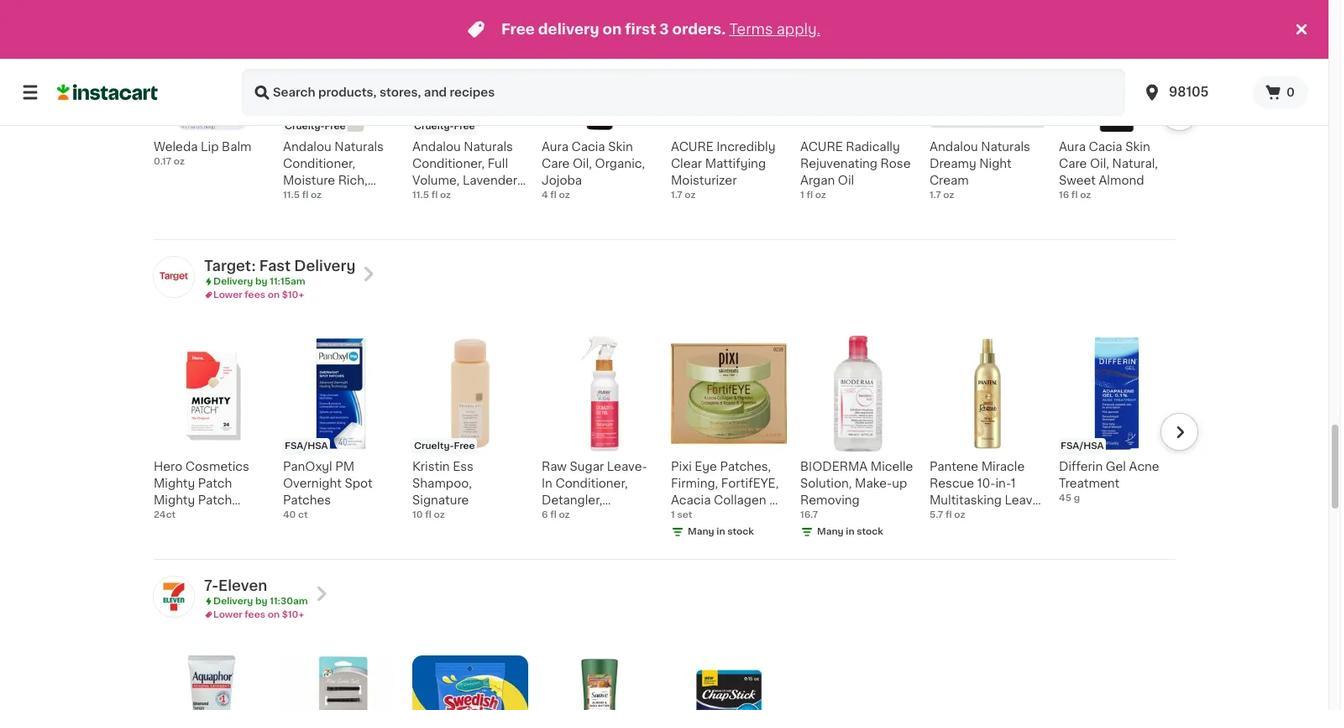 Task type: vqa. For each thing, say whether or not it's contained in the screenshot.
Aura Cacia Skin Care Oil, Natural, Sweet Almond 16 fl oz
yes



Task type: locate. For each thing, give the bounding box(es) containing it.
1 vertical spatial leave-
[[1005, 494, 1045, 506]]

0 vertical spatial leave-
[[607, 461, 648, 473]]

1 vertical spatial on
[[268, 290, 280, 300]]

1 care from the left
[[542, 158, 570, 169]]

0 vertical spatial $10+
[[282, 290, 304, 300]]

1 11.5 fl oz from the left
[[283, 190, 322, 200]]

raw sugar leave- in conditioner, detangler, strawberry + oat milk
[[542, 461, 648, 540]]

2 lower fees on $10+ from the top
[[213, 610, 304, 620]]

& down rich, on the left top of page
[[340, 191, 350, 203]]

6
[[542, 510, 548, 520]]

0
[[1287, 87, 1295, 98]]

1 horizontal spatial andalou
[[412, 141, 461, 153]]

None search field
[[242, 69, 1126, 116]]

cacia up organic,
[[572, 141, 605, 153]]

naturals inside andalou naturals conditioner, moisture rich, argan oil & shea
[[335, 141, 384, 153]]

conditioner, up moisture
[[283, 158, 355, 169]]

aura cacia skin care oil, natural, sweet almond 16 fl oz
[[1059, 141, 1158, 200]]

naturals up rich, on the left top of page
[[335, 141, 384, 153]]

biotin
[[425, 191, 459, 203]]

stock down bioderma micelle solution, make-up removing 16.7
[[857, 527, 884, 536]]

1 vertical spatial acne
[[233, 528, 263, 540]]

1 horizontal spatial many in stock
[[817, 527, 884, 536]]

1 horizontal spatial 1
[[801, 190, 805, 200]]

1 item carousel region from the top
[[130, 9, 1199, 232]]

11.5 fl oz down moisture
[[283, 190, 322, 200]]

2 vertical spatial delivery
[[213, 597, 253, 606]]

1 vertical spatial fees
[[245, 610, 265, 620]]

lower for 7-
[[213, 610, 243, 620]]

oz down cream
[[944, 190, 955, 200]]

pixi
[[671, 461, 692, 473]]

naturals
[[335, 141, 384, 153], [464, 141, 513, 153], [981, 141, 1031, 153]]

1 inside pantene miracle rescue 10-in-1 multitasking leave- in conditioner spray
[[1011, 478, 1016, 489]]

2 11.5 from the left
[[412, 190, 429, 200]]

& inside andalou naturals conditioner, full volume, lavender & biotin
[[412, 191, 422, 203]]

2 horizontal spatial naturals
[[981, 141, 1031, 153]]

argan down moisture
[[283, 191, 318, 203]]

stock
[[728, 527, 754, 536], [857, 527, 884, 536]]

1 inside acure radically rejuvenating rose argan oil 1 fl oz
[[801, 190, 805, 200]]

fsa/hsa up panoxyl on the left bottom of page
[[285, 442, 328, 451]]

differin gel acne treatment 45 g
[[1059, 461, 1160, 503]]

0 vertical spatial patch
[[198, 478, 232, 489]]

2 many in stock from the left
[[817, 527, 884, 536]]

oil, inside aura cacia skin care oil, natural, sweet almond 16 fl oz
[[1090, 158, 1110, 169]]

1 11.5 from the left
[[283, 190, 300, 200]]

1 $10+ from the top
[[282, 290, 304, 300]]

fees down delivery by 11:30am
[[245, 610, 265, 620]]

1 down rejuvenating on the top right
[[801, 190, 805, 200]]

1 98105 button from the left
[[1133, 69, 1253, 116]]

1 vertical spatial lower fees on $10+
[[213, 610, 304, 620]]

0 horizontal spatial many in stock
[[688, 527, 754, 536]]

free for andalou naturals conditioner, full volume, lavender & biotin
[[454, 121, 475, 131]]

fl right 4
[[550, 190, 557, 200]]

naturals inside andalou naturals conditioner, full volume, lavender & biotin
[[464, 141, 513, 153]]

1 horizontal spatial oil
[[838, 174, 855, 186]]

fees down delivery by 11:15am
[[245, 290, 265, 300]]

2 cacia from the left
[[1089, 141, 1123, 153]]

98105 button
[[1133, 69, 1253, 116], [1143, 69, 1243, 116]]

care up sweet
[[1059, 158, 1087, 169]]

many down peptides
[[688, 527, 715, 536]]

1.7 down moisturizer
[[671, 190, 683, 200]]

1 horizontal spatial &
[[412, 191, 422, 203]]

0 horizontal spatial oil
[[321, 191, 337, 203]]

moisturizer
[[671, 174, 737, 186]]

oz down signature
[[434, 510, 445, 520]]

2 mighty from the top
[[154, 494, 195, 506]]

oil,
[[573, 158, 592, 169], [1090, 158, 1110, 169]]

11.5 down moisture
[[283, 190, 300, 200]]

11.5 fl oz for &
[[412, 190, 451, 200]]

2 aura from the left
[[1059, 141, 1086, 153]]

in down removing
[[846, 527, 855, 536]]

1 horizontal spatial many
[[817, 527, 844, 536]]

0 horizontal spatial skin
[[608, 141, 633, 153]]

cruelty- for andalou naturals conditioner, moisture rich, argan oil & shea
[[285, 121, 325, 131]]

aura inside aura cacia skin care oil, natural, sweet almond 16 fl oz
[[1059, 141, 1086, 153]]

11.5 for andalou naturals conditioner, moisture rich, argan oil & shea
[[283, 190, 300, 200]]

fl inside aura cacia skin care oil, organic, jojoba 4 fl oz
[[550, 190, 557, 200]]

& inside andalou naturals conditioner, moisture rich, argan oil & shea
[[340, 191, 350, 203]]

0 horizontal spatial &
[[340, 191, 350, 203]]

1 vertical spatial delivery
[[213, 277, 253, 286]]

oil inside acure radically rejuvenating rose argan oil 1 fl oz
[[838, 174, 855, 186]]

oil inside andalou naturals conditioner, moisture rich, argan oil & shea
[[321, 191, 337, 203]]

1 andalou from the left
[[283, 141, 332, 153]]

2 horizontal spatial &
[[770, 494, 779, 506]]

incredibly
[[717, 141, 776, 153]]

1 down miracle
[[1011, 478, 1016, 489]]

fl inside acure radically rejuvenating rose argan oil 1 fl oz
[[807, 190, 813, 200]]

lower fees on $10+ down delivery by 11:30am
[[213, 610, 304, 620]]

fl right 10
[[425, 510, 432, 520]]

item carousel region containing weleda lip balm
[[130, 9, 1199, 232]]

1 left 'set'
[[671, 510, 675, 520]]

0 horizontal spatial care
[[542, 158, 570, 169]]

in down peptides
[[717, 527, 726, 536]]

1.7 inside andalou naturals dreamy night cream 1.7 oz
[[930, 190, 941, 200]]

oz inside the acure incredibly clear mattifying moisturizer 1.7 oz
[[685, 190, 696, 200]]

skin inside aura cacia skin care oil, organic, jojoba 4 fl oz
[[608, 141, 633, 153]]

oil, for sweet
[[1090, 158, 1110, 169]]

conditioner, inside andalou naturals conditioner, full volume, lavender & biotin
[[412, 158, 485, 169]]

cruelty- up andalou naturals conditioner, moisture rich, argan oil & shea
[[285, 121, 325, 131]]

3 naturals from the left
[[981, 141, 1031, 153]]

oil, inside aura cacia skin care oil, organic, jojoba 4 fl oz
[[573, 158, 592, 169]]

oz down weleda
[[174, 157, 185, 166]]

by for fast
[[255, 277, 268, 286]]

free up ess
[[454, 442, 475, 451]]

naturals up night
[[981, 141, 1031, 153]]

1 vertical spatial 1
[[1011, 478, 1016, 489]]

on left first
[[603, 23, 622, 36]]

0 horizontal spatial conditioner,
[[283, 158, 355, 169]]

0 vertical spatial oil
[[838, 174, 855, 186]]

acure incredibly clear mattifying moisturizer 1.7 oz
[[671, 141, 776, 200]]

1 cacia from the left
[[572, 141, 605, 153]]

skin for aura cacia skin care oil, natural, sweet almond
[[1126, 141, 1151, 153]]

3 andalou from the left
[[930, 141, 978, 153]]

2 fsa/hsa from the left
[[1061, 442, 1104, 451]]

andalou naturals conditioner, moisture rich, argan oil & shea
[[283, 141, 384, 203]]

1 horizontal spatial naturals
[[464, 141, 513, 153]]

kristin ess shampoo, signature 10 fl oz
[[412, 461, 474, 520]]

0 horizontal spatial 11.5 fl oz
[[283, 190, 322, 200]]

2 stock from the left
[[857, 527, 884, 536]]

cruelty-
[[285, 121, 325, 131], [414, 121, 454, 131], [414, 442, 454, 451]]

oz down 'jojoba'
[[559, 190, 570, 200]]

argan
[[801, 174, 835, 186], [283, 191, 318, 203]]

argan inside acure radically rejuvenating rose argan oil 1 fl oz
[[801, 174, 835, 186]]

0 horizontal spatial stock
[[728, 527, 754, 536]]

2 andalou from the left
[[412, 141, 461, 153]]

by down eleven
[[255, 597, 268, 606]]

acure
[[671, 141, 714, 153], [801, 141, 843, 153]]

0 horizontal spatial acure
[[671, 141, 714, 153]]

1.7 down cream
[[930, 190, 941, 200]]

free for andalou naturals conditioner, moisture rich, argan oil & shea
[[325, 121, 346, 131]]

1 fsa/hsa from the left
[[285, 442, 328, 451]]

0 vertical spatial acne
[[1130, 461, 1160, 473]]

acne inside differin gel acne treatment 45 g
[[1130, 461, 1160, 473]]

1 set
[[671, 510, 692, 520]]

andalou inside andalou naturals conditioner, moisture rich, argan oil & shea
[[283, 141, 332, 153]]

2 oil, from the left
[[1090, 158, 1110, 169]]

11.5 down volume,
[[412, 190, 429, 200]]

2 horizontal spatial 1
[[1011, 478, 1016, 489]]

stock down 0238 at the right of page
[[728, 527, 754, 536]]

andalou up moisture
[[283, 141, 332, 153]]

0 vertical spatial delivery
[[294, 259, 356, 273]]

0 vertical spatial on
[[603, 23, 622, 36]]

2 item carousel region from the top
[[130, 329, 1199, 557]]

naturals for full
[[464, 141, 513, 153]]

fl
[[302, 190, 309, 200], [432, 190, 438, 200], [550, 190, 557, 200], [807, 190, 813, 200], [1072, 190, 1078, 200], [425, 510, 432, 520], [550, 510, 557, 520], [946, 510, 952, 520]]

free up andalou naturals conditioner, full volume, lavender & biotin
[[454, 121, 475, 131]]

fl down volume,
[[432, 190, 438, 200]]

cacia inside aura cacia skin care oil, natural, sweet almond 16 fl oz
[[1089, 141, 1123, 153]]

leave- down in-
[[1005, 494, 1045, 506]]

1 naturals from the left
[[335, 141, 384, 153]]

0 horizontal spatial aura
[[542, 141, 569, 153]]

11.5 for andalou naturals conditioner, full volume, lavender & biotin
[[412, 190, 429, 200]]

aura up sweet
[[1059, 141, 1086, 153]]

care inside aura cacia skin care oil, natural, sweet almond 16 fl oz
[[1059, 158, 1087, 169]]

in up spray
[[930, 511, 940, 523]]

1 oil, from the left
[[573, 158, 592, 169]]

skin
[[608, 141, 633, 153], [1126, 141, 1151, 153]]

0 horizontal spatial leave-
[[607, 461, 648, 473]]

oil down moisture
[[321, 191, 337, 203]]

moisture
[[283, 174, 335, 186]]

acure for clear
[[671, 141, 714, 153]]

2 many from the left
[[817, 527, 844, 536]]

1 horizontal spatial argan
[[801, 174, 835, 186]]

cruelty-free up andalou naturals conditioner, moisture rich, argan oil & shea
[[285, 121, 346, 131]]

1 vertical spatial $10+
[[282, 610, 304, 620]]

oz down volume,
[[440, 190, 451, 200]]

1 many from the left
[[688, 527, 715, 536]]

acure radically rejuvenating rose argan oil 1 fl oz
[[801, 141, 911, 200]]

in
[[930, 511, 940, 523], [717, 527, 726, 536], [846, 527, 855, 536]]

1 lower fees on $10+ from the top
[[213, 290, 304, 300]]

oil down rejuvenating on the top right
[[838, 174, 855, 186]]

conditioner, for volume,
[[412, 158, 485, 169]]

0 vertical spatial lower
[[213, 290, 243, 300]]

1 horizontal spatial stock
[[857, 527, 884, 536]]

acure up "clear" on the right top
[[671, 141, 714, 153]]

oz inside aura cacia skin care oil, organic, jojoba 4 fl oz
[[559, 190, 570, 200]]

andalou naturals dreamy night cream 1.7 oz
[[930, 141, 1031, 200]]

11.5
[[283, 190, 300, 200], [412, 190, 429, 200]]

cruelty-free
[[285, 121, 346, 131], [414, 121, 475, 131], [414, 442, 475, 451]]

0 horizontal spatial naturals
[[335, 141, 384, 153]]

11.5 fl oz
[[283, 190, 322, 200], [412, 190, 451, 200]]

fl down moisture
[[302, 190, 309, 200]]

1 vertical spatial mighty
[[154, 494, 195, 506]]

conditioner, for rich,
[[283, 158, 355, 169]]

conditioner, down sugar
[[556, 478, 628, 489]]

1.7 inside the acure incredibly clear mattifying moisturizer 1.7 oz
[[671, 190, 683, 200]]

2 care from the left
[[1059, 158, 1087, 169]]

fortifeye,
[[721, 478, 779, 489]]

2 horizontal spatial andalou
[[930, 141, 978, 153]]

naturals for moisture
[[335, 141, 384, 153]]

limited time offer region
[[0, 0, 1292, 59]]

acure inside acure radically rejuvenating rose argan oil 1 fl oz
[[801, 141, 843, 153]]

0 horizontal spatial many
[[688, 527, 715, 536]]

1 vertical spatial lower
[[213, 610, 243, 620]]

delivery up 11:15am
[[294, 259, 356, 273]]

free up andalou naturals conditioner, moisture rich, argan oil & shea
[[325, 121, 346, 131]]

1 aura from the left
[[542, 141, 569, 153]]

fl inside aura cacia skin care oil, natural, sweet almond 16 fl oz
[[1072, 190, 1078, 200]]

free left 'delivery'
[[501, 23, 535, 36]]

fl down rejuvenating on the top right
[[807, 190, 813, 200]]

by down fast
[[255, 277, 268, 286]]

conditioner, up volume,
[[412, 158, 485, 169]]

acne
[[1130, 461, 1160, 473], [233, 528, 263, 540]]

2 acure from the left
[[801, 141, 843, 153]]

skin up organic,
[[608, 141, 633, 153]]

kristin
[[412, 461, 450, 473]]

acne right gel
[[1130, 461, 1160, 473]]

2 horizontal spatial in
[[930, 511, 940, 523]]

fsa/hsa for differin
[[1061, 442, 1104, 451]]

1 stock from the left
[[728, 527, 754, 536]]

panoxyl
[[283, 461, 332, 473]]

fl right 6
[[550, 510, 557, 520]]

fees
[[245, 290, 265, 300], [245, 610, 265, 620]]

2 1.7 from the left
[[930, 190, 941, 200]]

& inside "pixi eye patches, firming, fortifeye, acacia collagen & peptides 0238"
[[770, 494, 779, 506]]

7-
[[204, 579, 218, 593]]

0 horizontal spatial fsa/hsa
[[285, 442, 328, 451]]

acure inside the acure incredibly clear mattifying moisturizer 1.7 oz
[[671, 141, 714, 153]]

argan down rejuvenating on the top right
[[801, 174, 835, 186]]

1.7 for moisturizer
[[671, 190, 683, 200]]

many for pixi eye patches, firming, fortifeye, acacia collagen & peptides 0238
[[688, 527, 715, 536]]

fsa/hsa for panoxyl
[[285, 442, 328, 451]]

2 vertical spatial 1
[[671, 510, 675, 520]]

oz inside andalou naturals dreamy night cream 1.7 oz
[[944, 190, 955, 200]]

care inside aura cacia skin care oil, organic, jojoba 4 fl oz
[[542, 158, 570, 169]]

many in stock down 0238 at the right of page
[[688, 527, 754, 536]]

11.5 fl oz for oil
[[283, 190, 322, 200]]

many in stock down removing
[[817, 527, 884, 536]]

0 vertical spatial by
[[255, 277, 268, 286]]

pantene miracle rescue 10-in-1 multitasking leave- in conditioner spray
[[930, 461, 1045, 540]]

$10+ down "11:30am"
[[282, 610, 304, 620]]

panoxyl pm overnight spot patches 40 ct
[[283, 461, 373, 520]]

on down 11:15am
[[268, 290, 280, 300]]

&
[[340, 191, 350, 203], [412, 191, 422, 203], [770, 494, 779, 506]]

1 horizontal spatial acne
[[1130, 461, 1160, 473]]

delivery for eleven
[[213, 597, 253, 606]]

0 vertical spatial 1
[[801, 190, 805, 200]]

1 horizontal spatial aura
[[1059, 141, 1086, 153]]

Search field
[[242, 69, 1126, 116]]

1 vertical spatial item carousel region
[[130, 329, 1199, 557]]

balm
[[222, 141, 252, 153]]

cacia inside aura cacia skin care oil, organic, jojoba 4 fl oz
[[572, 141, 605, 153]]

acne up eleven
[[233, 528, 263, 540]]

1 horizontal spatial oil,
[[1090, 158, 1110, 169]]

aura up 'jojoba'
[[542, 141, 569, 153]]

delivery
[[294, 259, 356, 273], [213, 277, 253, 286], [213, 597, 253, 606]]

milk
[[542, 528, 566, 540]]

1 fees from the top
[[245, 290, 265, 300]]

naturals inside andalou naturals dreamy night cream 1.7 oz
[[981, 141, 1031, 153]]

1 by from the top
[[255, 277, 268, 286]]

0 vertical spatial item carousel region
[[130, 9, 1199, 232]]

andalou naturals conditioner, full volume, lavender & biotin
[[412, 141, 518, 203]]

oz down sweet
[[1080, 190, 1092, 200]]

conditioner, inside raw sugar leave- in conditioner, detangler, strawberry + oat milk
[[556, 478, 628, 489]]

cruelty-free up andalou naturals conditioner, full volume, lavender & biotin
[[414, 121, 475, 131]]

aura inside aura cacia skin care oil, organic, jojoba 4 fl oz
[[542, 141, 569, 153]]

conditioner,
[[283, 158, 355, 169], [412, 158, 485, 169], [556, 478, 628, 489]]

bioderma
[[801, 461, 868, 473]]

0 horizontal spatial acne
[[233, 528, 263, 540]]

2 11.5 fl oz from the left
[[412, 190, 451, 200]]

leave-
[[607, 461, 648, 473], [1005, 494, 1045, 506]]

andalou inside andalou naturals conditioner, full volume, lavender & biotin
[[412, 141, 461, 153]]

acure up rejuvenating on the top right
[[801, 141, 843, 153]]

care
[[542, 158, 570, 169], [1059, 158, 1087, 169]]

0 vertical spatial mighty
[[154, 478, 195, 489]]

patch
[[198, 478, 232, 489], [198, 494, 232, 506], [197, 545, 231, 557]]

free
[[501, 23, 535, 36], [325, 121, 346, 131], [454, 121, 475, 131], [454, 442, 475, 451]]

lip
[[201, 141, 219, 153]]

fl right 5.7
[[946, 510, 952, 520]]

spot
[[345, 478, 373, 489]]

lower fees on $10+ for eleven
[[213, 610, 304, 620]]

patches,
[[720, 461, 771, 473]]

cacia up natural,
[[1089, 141, 1123, 153]]

0 horizontal spatial cacia
[[572, 141, 605, 153]]

2 by from the top
[[255, 597, 268, 606]]

item carousel region containing hero cosmetics mighty patch mighty patch original, hydrocolloid acne pimple patch
[[130, 329, 1199, 557]]

mighty down hero
[[154, 478, 195, 489]]

leave- right sugar
[[607, 461, 648, 473]]

on for target: fast delivery
[[268, 290, 280, 300]]

oz down rejuvenating on the top right
[[815, 190, 827, 200]]

delivery down the target:
[[213, 277, 253, 286]]

1 lower from the top
[[213, 290, 243, 300]]

1 many in stock from the left
[[688, 527, 754, 536]]

1 horizontal spatial 1.7
[[930, 190, 941, 200]]

cacia for organic,
[[572, 141, 605, 153]]

1.7
[[671, 190, 683, 200], [930, 190, 941, 200]]

strawberry
[[542, 511, 607, 523]]

skin up natural,
[[1126, 141, 1151, 153]]

0 vertical spatial fees
[[245, 290, 265, 300]]

stock for pixi eye patches, firming, fortifeye, acacia collagen & peptides 0238
[[728, 527, 754, 536]]

1 horizontal spatial care
[[1059, 158, 1087, 169]]

skin inside aura cacia skin care oil, natural, sweet almond 16 fl oz
[[1126, 141, 1151, 153]]

0 horizontal spatial 1
[[671, 510, 675, 520]]

2 lower from the top
[[213, 610, 243, 620]]

98105
[[1169, 86, 1209, 98]]

oil, up the almond
[[1090, 158, 1110, 169]]

16
[[1059, 190, 1070, 200]]

1 vertical spatial patch
[[198, 494, 232, 506]]

lower fees on $10+ down delivery by 11:15am
[[213, 290, 304, 300]]

1 horizontal spatial fsa/hsa
[[1061, 442, 1104, 451]]

1 horizontal spatial leave-
[[1005, 494, 1045, 506]]

by
[[255, 277, 268, 286], [255, 597, 268, 606]]

$10+ down 11:15am
[[282, 290, 304, 300]]

1 skin from the left
[[608, 141, 633, 153]]

1 horizontal spatial conditioner,
[[412, 158, 485, 169]]

2 naturals from the left
[[464, 141, 513, 153]]

4
[[542, 190, 548, 200]]

$10+
[[282, 290, 304, 300], [282, 610, 304, 620]]

on
[[603, 23, 622, 36], [268, 290, 280, 300], [268, 610, 280, 620]]

andalou up volume,
[[412, 141, 461, 153]]

andalou for andalou naturals conditioner, moisture rich, argan oil & shea
[[283, 141, 332, 153]]

cruelty- up volume,
[[414, 121, 454, 131]]

oil
[[838, 174, 855, 186], [321, 191, 337, 203]]

andalou up dreamy
[[930, 141, 978, 153]]

oz down moisturizer
[[685, 190, 696, 200]]

0 horizontal spatial 11.5
[[283, 190, 300, 200]]

2 fees from the top
[[245, 610, 265, 620]]

solution,
[[801, 478, 852, 489]]

0 horizontal spatial in
[[717, 527, 726, 536]]

1 horizontal spatial in
[[846, 527, 855, 536]]

2 $10+ from the top
[[282, 610, 304, 620]]

1 horizontal spatial 11.5 fl oz
[[412, 190, 451, 200]]

2 skin from the left
[[1126, 141, 1151, 153]]

aura cacia skin care oil, organic, jojoba 4 fl oz
[[542, 141, 645, 200]]

delivery down the 7-eleven
[[213, 597, 253, 606]]

1 vertical spatial argan
[[283, 191, 318, 203]]

1 vertical spatial by
[[255, 597, 268, 606]]

0 horizontal spatial argan
[[283, 191, 318, 203]]

on down delivery by 11:30am
[[268, 610, 280, 620]]

1 acure from the left
[[671, 141, 714, 153]]

1 vertical spatial oil
[[321, 191, 337, 203]]

many down 16.7 in the right bottom of the page
[[817, 527, 844, 536]]

1 1.7 from the left
[[671, 190, 683, 200]]

fl right 16
[[1072, 190, 1078, 200]]

item carousel region
[[130, 9, 1199, 232], [130, 329, 1199, 557]]

2 vertical spatial patch
[[197, 545, 231, 557]]

& left biotin at the left of the page
[[412, 191, 422, 203]]

cacia
[[572, 141, 605, 153], [1089, 141, 1123, 153]]

sugar
[[570, 461, 604, 473]]

0 vertical spatial lower fees on $10+
[[213, 290, 304, 300]]

1 horizontal spatial cacia
[[1089, 141, 1123, 153]]

care up 'jojoba'
[[542, 158, 570, 169]]

lower fees on $10+
[[213, 290, 304, 300], [213, 610, 304, 620]]

mighty up original,
[[154, 494, 195, 506]]

cacia for natural,
[[1089, 141, 1123, 153]]

0 horizontal spatial 1.7
[[671, 190, 683, 200]]

care for sweet
[[1059, 158, 1087, 169]]

1 horizontal spatial acure
[[801, 141, 843, 153]]

cruelty- up kristin
[[414, 442, 454, 451]]

5.7
[[930, 510, 944, 520]]

argan inside andalou naturals conditioner, moisture rich, argan oil & shea
[[283, 191, 318, 203]]

leave- inside raw sugar leave- in conditioner, detangler, strawberry + oat milk
[[607, 461, 648, 473]]

10-
[[978, 478, 996, 489]]

0 vertical spatial argan
[[801, 174, 835, 186]]

conditioner, inside andalou naturals conditioner, moisture rich, argan oil & shea
[[283, 158, 355, 169]]

fsa/hsa up differin
[[1061, 442, 1104, 451]]

bioderma micelle solution, make-up removing 16.7
[[801, 461, 913, 520]]

oil, up 'jojoba'
[[573, 158, 592, 169]]

0.17
[[154, 157, 172, 166]]

cruelty-free for andalou naturals conditioner, moisture rich, argan oil & shea
[[285, 121, 346, 131]]

oz inside acure radically rejuvenating rose argan oil 1 fl oz
[[815, 190, 827, 200]]

& down fortifeye,
[[770, 494, 779, 506]]

2 vertical spatial on
[[268, 610, 280, 620]]

oz inside weleda lip balm 0.17 oz
[[174, 157, 185, 166]]

40
[[283, 510, 296, 520]]

andalou
[[283, 141, 332, 153], [412, 141, 461, 153], [930, 141, 978, 153]]

1 horizontal spatial skin
[[1126, 141, 1151, 153]]

ess
[[453, 461, 474, 473]]

in inside pantene miracle rescue 10-in-1 multitasking leave- in conditioner spray
[[930, 511, 940, 523]]

naturals up full
[[464, 141, 513, 153]]

2 horizontal spatial conditioner,
[[556, 478, 628, 489]]

0 horizontal spatial oil,
[[573, 158, 592, 169]]

0 horizontal spatial andalou
[[283, 141, 332, 153]]

lower down the target:
[[213, 290, 243, 300]]

cruelty-free for andalou naturals conditioner, full volume, lavender & biotin
[[414, 121, 475, 131]]

lower down the 7-eleven
[[213, 610, 243, 620]]

differin
[[1059, 461, 1103, 473]]

1 horizontal spatial 11.5
[[412, 190, 429, 200]]

$10+ for fast
[[282, 290, 304, 300]]

11.5 fl oz down volume,
[[412, 190, 451, 200]]

6 fl oz
[[542, 510, 570, 520]]



Task type: describe. For each thing, give the bounding box(es) containing it.
leave- inside pantene miracle rescue 10-in-1 multitasking leave- in conditioner spray
[[1005, 494, 1045, 506]]

5.7 fl oz
[[930, 510, 966, 520]]

hero cosmetics mighty patch mighty patch original, hydrocolloid acne pimple patch
[[154, 461, 263, 557]]

hero
[[154, 461, 182, 473]]

0238
[[727, 511, 758, 523]]

stock for bioderma micelle solution, make-up removing
[[857, 527, 884, 536]]

g
[[1074, 494, 1080, 503]]

orders.
[[673, 23, 726, 36]]

collagen
[[714, 494, 767, 506]]

original,
[[154, 511, 203, 523]]

delivery for fast
[[213, 277, 253, 286]]

11:15am
[[270, 277, 305, 286]]

radically
[[846, 141, 900, 153]]

free delivery on first 3 orders. terms apply.
[[501, 23, 821, 36]]

shampoo,
[[412, 478, 472, 489]]

raw
[[542, 461, 567, 473]]

eleven
[[218, 579, 267, 593]]

2 98105 button from the left
[[1143, 69, 1243, 116]]

cream
[[930, 174, 969, 186]]

delivery by 11:30am
[[213, 597, 308, 606]]

$10+ for eleven
[[282, 610, 304, 620]]

aura for aura cacia skin care oil, natural, sweet almond
[[1059, 141, 1086, 153]]

weleda
[[154, 141, 198, 153]]

pimple
[[154, 545, 194, 557]]

by for eleven
[[255, 597, 268, 606]]

acne inside hero cosmetics mighty patch mighty patch original, hydrocolloid acne pimple patch
[[233, 528, 263, 540]]

fl inside kristin ess shampoo, signature 10 fl oz
[[425, 510, 432, 520]]

dreamy
[[930, 158, 977, 169]]

7-eleven
[[204, 579, 267, 593]]

fees for eleven
[[245, 610, 265, 620]]

& for andalou naturals conditioner, moisture rich, argan oil & shea
[[340, 191, 350, 203]]

pixi eye patches, firming, fortifeye, acacia collagen & peptides 0238
[[671, 461, 779, 523]]

clear
[[671, 158, 702, 169]]

target: fast delivery image
[[154, 257, 194, 297]]

lavender
[[463, 174, 518, 186]]

detangler,
[[542, 494, 603, 506]]

rejuvenating
[[801, 158, 878, 169]]

+
[[610, 511, 617, 523]]

cruelty-free up kristin
[[414, 442, 475, 451]]

oil, for jojoba
[[573, 158, 592, 169]]

in for pixi eye patches, firming, fortifeye, acacia collagen & peptides 0238
[[717, 527, 726, 536]]

apply.
[[777, 23, 821, 36]]

treatment
[[1059, 478, 1120, 489]]

7 eleven image
[[154, 577, 194, 617]]

11:30am
[[270, 597, 308, 606]]

organic,
[[595, 158, 645, 169]]

make-
[[855, 478, 892, 489]]

instacart logo image
[[57, 82, 158, 102]]

overnight
[[283, 478, 342, 489]]

1.7 for cream
[[930, 190, 941, 200]]

fees for fast
[[245, 290, 265, 300]]

delivery
[[538, 23, 600, 36]]

firming,
[[671, 478, 718, 489]]

oz down moisture
[[311, 190, 322, 200]]

patches
[[283, 494, 331, 506]]

first
[[625, 23, 656, 36]]

full
[[488, 158, 508, 169]]

hydrocolloid
[[154, 528, 230, 540]]

oat
[[620, 511, 642, 523]]

10
[[412, 510, 423, 520]]

set
[[677, 510, 692, 520]]

24ct
[[154, 510, 176, 520]]

oz down detangler,
[[559, 510, 570, 520]]

signature
[[412, 494, 469, 506]]

oz down multitasking
[[955, 510, 966, 520]]

3
[[660, 23, 669, 36]]

removing
[[801, 494, 860, 506]]

pantene
[[930, 461, 979, 473]]

delivery by 11:15am
[[213, 277, 305, 286]]

terms apply. link
[[730, 23, 821, 36]]

almond
[[1099, 174, 1145, 186]]

fast
[[259, 259, 291, 273]]

andalou inside andalou naturals dreamy night cream 1.7 oz
[[930, 141, 978, 153]]

acure for rejuvenating
[[801, 141, 843, 153]]

on for 7-eleven
[[268, 610, 280, 620]]

in-
[[996, 478, 1011, 489]]

& for pixi eye patches, firming, fortifeye, acacia collagen & peptides 0238
[[770, 494, 779, 506]]

acacia
[[671, 494, 711, 506]]

many in stock for bioderma micelle solution, make-up removing
[[817, 527, 884, 536]]

free for kristin ess shampoo, signature
[[454, 442, 475, 451]]

spray
[[930, 528, 964, 540]]

oz inside aura cacia skin care oil, natural, sweet almond 16 fl oz
[[1080, 190, 1092, 200]]

in for bioderma micelle solution, make-up removing
[[846, 527, 855, 536]]

many for bioderma micelle solution, make-up removing
[[817, 527, 844, 536]]

miracle
[[982, 461, 1025, 473]]

many in stock for pixi eye patches, firming, fortifeye, acacia collagen & peptides 0238
[[688, 527, 754, 536]]

sweet
[[1059, 174, 1096, 186]]

on inside limited time offer region
[[603, 23, 622, 36]]

oz inside kristin ess shampoo, signature 10 fl oz
[[434, 510, 445, 520]]

aura for aura cacia skin care oil, organic, jojoba
[[542, 141, 569, 153]]

naturals for night
[[981, 141, 1031, 153]]

cruelty- for andalou naturals conditioner, full volume, lavender & biotin
[[414, 121, 454, 131]]

cosmetics
[[185, 461, 249, 473]]

multitasking
[[930, 494, 1002, 506]]

andalou for andalou naturals conditioner, full volume, lavender & biotin
[[412, 141, 461, 153]]

free inside limited time offer region
[[501, 23, 535, 36]]

target: fast delivery
[[204, 259, 356, 273]]

16.7
[[801, 510, 818, 520]]

target:
[[204, 259, 256, 273]]

weleda lip balm 0.17 oz
[[154, 141, 252, 166]]

lower fees on $10+ for fast
[[213, 290, 304, 300]]

care for jojoba
[[542, 158, 570, 169]]

eye
[[695, 461, 717, 473]]

ct
[[298, 510, 308, 520]]

1 mighty from the top
[[154, 478, 195, 489]]

45
[[1059, 494, 1072, 503]]

lower for target:
[[213, 290, 243, 300]]

jojoba
[[542, 174, 582, 186]]

rescue
[[930, 478, 975, 489]]

micelle
[[871, 461, 913, 473]]

0 button
[[1253, 76, 1309, 109]]

pm
[[335, 461, 355, 473]]

skin for aura cacia skin care oil, organic, jojoba
[[608, 141, 633, 153]]

shea
[[352, 191, 382, 203]]



